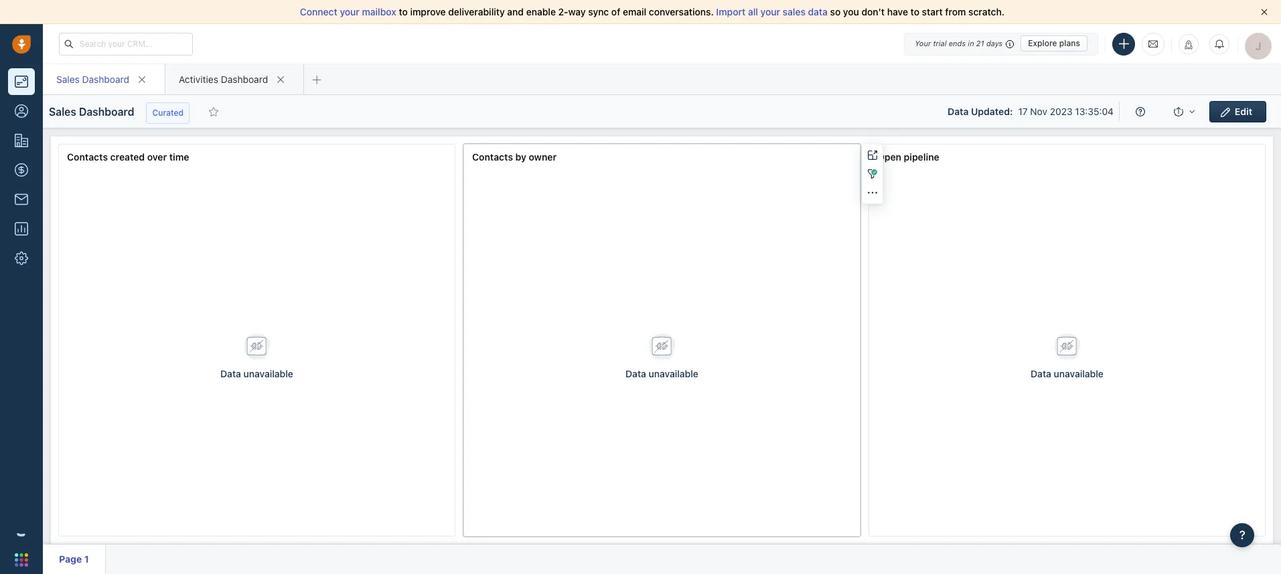 Task type: locate. For each thing, give the bounding box(es) containing it.
to left start
[[910, 6, 919, 17]]

1 horizontal spatial to
[[910, 6, 919, 17]]

your
[[915, 39, 931, 48]]

ends
[[949, 39, 966, 48]]

all
[[748, 6, 758, 17]]

in
[[968, 39, 974, 48]]

1 dashboard from the left
[[82, 73, 129, 85]]

explore
[[1028, 38, 1057, 48]]

trial
[[933, 39, 947, 48]]

sales dashboard
[[56, 73, 129, 85]]

days
[[986, 39, 1003, 48]]

have
[[887, 6, 908, 17]]

freshworks switcher image
[[15, 554, 28, 567]]

so
[[830, 6, 841, 17]]

your right all
[[760, 6, 780, 17]]

your
[[340, 6, 360, 17], [760, 6, 780, 17]]

dashboard
[[82, 73, 129, 85], [221, 73, 268, 85]]

0 horizontal spatial your
[[340, 6, 360, 17]]

data
[[808, 6, 828, 17]]

1 horizontal spatial dashboard
[[221, 73, 268, 85]]

dashboard for activities dashboard
[[221, 73, 268, 85]]

1 to from the left
[[399, 6, 408, 17]]

Search your CRM... text field
[[59, 32, 193, 55]]

to
[[399, 6, 408, 17], [910, 6, 919, 17]]

improve
[[410, 6, 446, 17]]

your left mailbox
[[340, 6, 360, 17]]

import
[[716, 6, 746, 17]]

what's new image
[[1184, 40, 1193, 49]]

and
[[507, 6, 524, 17]]

connect
[[300, 6, 337, 17]]

2 to from the left
[[910, 6, 919, 17]]

0 horizontal spatial dashboard
[[82, 73, 129, 85]]

from
[[945, 6, 966, 17]]

0 horizontal spatial to
[[399, 6, 408, 17]]

dashboard right activities
[[221, 73, 268, 85]]

explore plans
[[1028, 38, 1080, 48]]

to right mailbox
[[399, 6, 408, 17]]

connect your mailbox link
[[300, 6, 399, 17]]

conversations.
[[649, 6, 714, 17]]

start
[[922, 6, 943, 17]]

1 horizontal spatial your
[[760, 6, 780, 17]]

dashboard right sales
[[82, 73, 129, 85]]

2 dashboard from the left
[[221, 73, 268, 85]]

dashboard for sales dashboard
[[82, 73, 129, 85]]



Task type: vqa. For each thing, say whether or not it's contained in the screenshot.
The Phone ELEMENT
no



Task type: describe. For each thing, give the bounding box(es) containing it.
activities
[[179, 73, 218, 85]]

2 your from the left
[[760, 6, 780, 17]]

1 your from the left
[[340, 6, 360, 17]]

your trial ends in 21 days
[[915, 39, 1003, 48]]

send email image
[[1148, 38, 1158, 49]]

of
[[611, 6, 620, 17]]

you
[[843, 6, 859, 17]]

scratch.
[[968, 6, 1005, 17]]

mailbox
[[362, 6, 396, 17]]

sales
[[56, 73, 80, 85]]

2-
[[558, 6, 568, 17]]

deliverability
[[448, 6, 505, 17]]

activities dashboard
[[179, 73, 268, 85]]

enable
[[526, 6, 556, 17]]

import all your sales data link
[[716, 6, 830, 17]]

plans
[[1059, 38, 1080, 48]]

21
[[976, 39, 984, 48]]

don't
[[862, 6, 885, 17]]

connect your mailbox to improve deliverability and enable 2-way sync of email conversations. import all your sales data so you don't have to start from scratch.
[[300, 6, 1005, 17]]

sales
[[783, 6, 805, 17]]

close image
[[1261, 9, 1268, 15]]

email
[[623, 6, 646, 17]]

explore plans link
[[1021, 35, 1088, 52]]

sync
[[588, 6, 609, 17]]

way
[[568, 6, 586, 17]]



